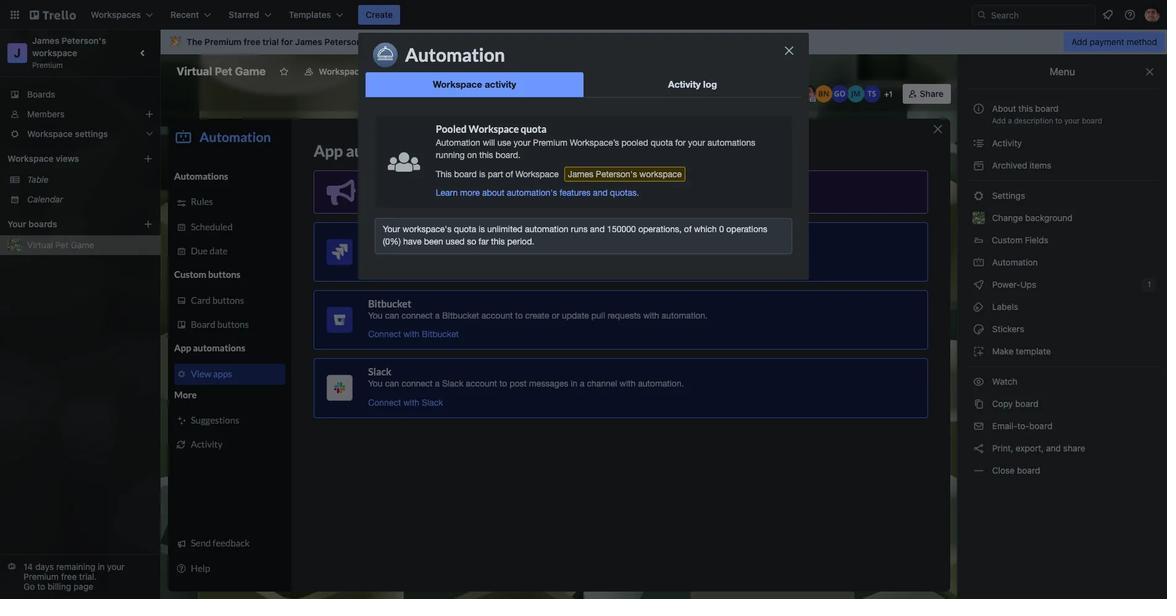 Task type: vqa. For each thing, say whether or not it's contained in the screenshot.
NEXT button
no



Task type: describe. For each thing, give the bounding box(es) containing it.
members link
[[0, 104, 161, 124]]

copy board
[[991, 399, 1039, 409]]

1 horizontal spatial 14
[[454, 36, 463, 47]]

sm image for power-ups
[[973, 279, 986, 291]]

j link
[[7, 43, 27, 63]]

sm image for watch
[[973, 376, 986, 388]]

boards
[[28, 219, 57, 229]]

workspace visible button
[[297, 62, 400, 82]]

board
[[424, 66, 448, 77]]

power- inside "button"
[[613, 88, 642, 99]]

google drive button
[[505, 84, 586, 104]]

14 days remaining in your premium free trial. go to billing page
[[23, 562, 125, 592]]

this
[[1019, 103, 1034, 114]]

primary element
[[0, 0, 1168, 30]]

days
[[35, 562, 54, 572]]

go
[[23, 581, 35, 592]]

activity link
[[966, 133, 1160, 153]]

for
[[281, 36, 293, 47]]

settings
[[991, 190, 1026, 201]]

sm image for archived items
[[973, 159, 986, 172]]

Search field
[[987, 6, 1096, 24]]

email-to-board link
[[966, 416, 1160, 436]]

your boards with 1 items element
[[7, 217, 125, 232]]

gary orlando (garyorlando) image
[[832, 85, 849, 103]]

stickers
[[991, 324, 1025, 334]]

confetti image
[[171, 36, 182, 47]]

0 horizontal spatial game
[[71, 240, 94, 250]]

automation link
[[966, 253, 1160, 273]]

0 horizontal spatial table
[[27, 174, 48, 185]]

board link
[[403, 62, 456, 82]]

create
[[366, 9, 393, 20]]

peterson's inside james peterson's workspace premium
[[62, 35, 106, 46]]

google drive
[[526, 88, 579, 99]]

virtual inside board name text field
[[177, 65, 212, 78]]

🎉
[[171, 36, 182, 47]]

drive
[[557, 88, 579, 99]]

visible
[[367, 66, 393, 77]]

sm image for activity
[[973, 137, 986, 150]]

close board link
[[966, 461, 1160, 481]]

items
[[1030, 160, 1052, 171]]

menu
[[1050, 66, 1076, 77]]

your inside about this board add a description to your board
[[1065, 116, 1081, 125]]

background
[[1026, 213, 1073, 223]]

peterson's inside banner
[[325, 36, 369, 47]]

workspace for workspace views
[[7, 153, 53, 164]]

in inside 14 days remaining in your premium free trial. go to billing page
[[98, 562, 105, 572]]

filters button
[[743, 84, 790, 104]]

export,
[[1016, 443, 1044, 454]]

virtual pet game inside board name text field
[[177, 65, 266, 78]]

sm image for automation
[[973, 256, 986, 269]]

trial.
[[79, 572, 97, 582]]

14 inside 14 days remaining in your premium free trial. go to billing page
[[23, 562, 33, 572]]

0 horizontal spatial pet
[[55, 240, 69, 250]]

billing
[[48, 581, 71, 592]]

filters
[[761, 88, 786, 99]]

custom fields
[[992, 235, 1049, 245]]

to inside 14 days remaining in your premium free trial. go to billing page
[[37, 581, 45, 592]]

payment
[[1090, 36, 1125, 47]]

sm image for close board
[[973, 465, 986, 477]]

about this board add a description to your board
[[993, 103, 1103, 125]]

add board image
[[143, 219, 153, 229]]

and
[[1047, 443, 1062, 454]]

power-ups button
[[588, 84, 666, 104]]

description
[[1015, 116, 1054, 125]]

Board name text field
[[171, 62, 272, 82]]

print, export, and share link
[[966, 439, 1160, 458]]

print, export, and share
[[991, 443, 1086, 454]]

j
[[14, 46, 21, 60]]

boards link
[[0, 85, 161, 104]]

free inside banner
[[244, 36, 261, 47]]

about
[[993, 103, 1017, 114]]

james peterson's workspace link
[[32, 35, 108, 58]]

sm image for labels
[[973, 301, 986, 313]]

1 vertical spatial calendar
[[27, 194, 63, 205]]

add inside about this board add a description to your board
[[993, 116, 1006, 125]]

1 horizontal spatial power-
[[993, 279, 1021, 290]]

ends
[[419, 36, 439, 47]]

free inside 14 days remaining in your premium free trial. go to billing page
[[61, 572, 77, 582]]

copy board link
[[966, 394, 1160, 414]]

0 vertical spatial calendar
[[532, 66, 569, 77]]

star or unstar board image
[[280, 67, 289, 77]]

share
[[921, 88, 944, 99]]

premium inside banner
[[205, 36, 242, 47]]

sm image for email-to-board
[[973, 420, 986, 433]]

to-
[[1018, 421, 1030, 431]]

page
[[74, 581, 93, 592]]

custom
[[992, 235, 1023, 245]]

archived
[[993, 160, 1028, 171]]

labels link
[[966, 297, 1160, 317]]

template
[[1017, 346, 1052, 357]]

custom fields button
[[966, 230, 1160, 250]]

add payment method link
[[1065, 32, 1165, 52]]

james inside james peterson's workspace premium
[[32, 35, 59, 46]]

james peterson's workspace premium
[[32, 35, 108, 70]]

board up description
[[1036, 103, 1059, 114]]

virtual pet game inside virtual pet game link
[[27, 240, 94, 250]]

0 notifications image
[[1101, 7, 1116, 22]]

board inside "email-to-board" link
[[1030, 421, 1053, 431]]

0 vertical spatial table
[[479, 66, 501, 77]]

to inside about this board add a description to your board
[[1056, 116, 1063, 125]]

open information menu image
[[1125, 9, 1137, 21]]

google
[[526, 88, 555, 99]]

share
[[1064, 443, 1086, 454]]

ben nelson (bennelson96) image
[[815, 85, 833, 103]]

0 vertical spatial table link
[[458, 62, 508, 82]]



Task type: locate. For each thing, give the bounding box(es) containing it.
0 horizontal spatial automation
[[686, 88, 733, 99]]

sm image inside archived items link
[[973, 159, 986, 172]]

1 horizontal spatial table link
[[458, 62, 508, 82]]

game
[[235, 65, 266, 78], [71, 240, 94, 250]]

sm image inside watch link
[[973, 376, 986, 388]]

game down your boards with 1 items element
[[71, 240, 94, 250]]

+
[[885, 90, 890, 99]]

trial
[[263, 36, 279, 47]]

sm image left labels
[[973, 301, 986, 313]]

add left "a"
[[993, 116, 1006, 125]]

0 vertical spatial power-
[[613, 88, 642, 99]]

table link down views
[[27, 174, 153, 186]]

1 vertical spatial table
[[27, 174, 48, 185]]

1 vertical spatial in
[[98, 562, 105, 572]]

search image
[[978, 10, 987, 20]]

james inside banner
[[295, 36, 322, 47]]

calendar up boards
[[27, 194, 63, 205]]

in right trial.
[[98, 562, 105, 572]]

1 sm image from the top
[[973, 159, 986, 172]]

1 vertical spatial free
[[61, 572, 77, 582]]

sm image left settings
[[973, 190, 986, 202]]

game inside board name text field
[[235, 65, 266, 78]]

automation down custom fields
[[991, 257, 1039, 268]]

0 horizontal spatial workspace
[[7, 153, 53, 164]]

0 horizontal spatial free
[[61, 572, 77, 582]]

1 horizontal spatial to
[[1056, 116, 1063, 125]]

0 vertical spatial workspace
[[319, 66, 365, 77]]

1 horizontal spatial table
[[479, 66, 501, 77]]

sm image for stickers
[[973, 323, 986, 336]]

1 horizontal spatial 1
[[1148, 280, 1152, 289]]

0 vertical spatial premium
[[205, 36, 242, 47]]

ups left automation button
[[642, 88, 658, 99]]

settings link
[[966, 186, 1160, 206]]

watch link
[[966, 372, 1160, 392]]

0 horizontal spatial calendar
[[27, 194, 63, 205]]

sm image inside activity link
[[973, 137, 986, 150]]

sm image left close
[[973, 465, 986, 477]]

sm image left email-
[[973, 420, 986, 433]]

table down the workspace views
[[27, 174, 48, 185]]

6 sm image from the top
[[973, 376, 986, 388]]

0 horizontal spatial ups
[[642, 88, 658, 99]]

0 vertical spatial 1
[[890, 90, 893, 99]]

change background link
[[966, 208, 1160, 228]]

1 vertical spatial virtual pet game
[[27, 240, 94, 250]]

watch
[[991, 376, 1020, 387]]

🎉 the premium free trial for james peterson's workspace ends in 14 days.
[[171, 36, 490, 47]]

0 horizontal spatial virtual pet game
[[27, 240, 94, 250]]

make template
[[991, 346, 1052, 357]]

sm image right power-ups "button"
[[668, 84, 686, 101]]

ups
[[642, 88, 658, 99], [1021, 279, 1037, 290]]

virtual
[[177, 65, 212, 78], [27, 240, 53, 250]]

board inside close board link
[[1018, 465, 1041, 476]]

workspace down 'create' "button" at the top left of page
[[372, 36, 417, 47]]

fields
[[1026, 235, 1049, 245]]

0 vertical spatial power-ups
[[613, 88, 658, 99]]

sm image inside copy board link
[[973, 398, 986, 410]]

your inside 14 days remaining in your premium free trial. go to billing page
[[107, 562, 125, 572]]

0 horizontal spatial peterson's
[[62, 35, 106, 46]]

1 horizontal spatial free
[[244, 36, 261, 47]]

0 vertical spatial pet
[[215, 65, 233, 78]]

virtual pet game down your boards with 1 items element
[[27, 240, 94, 250]]

automation button
[[668, 84, 740, 104]]

workspace views
[[7, 153, 79, 164]]

sm image left activity
[[973, 137, 986, 150]]

power- up labels
[[993, 279, 1021, 290]]

workspace down 🎉 the premium free trial for james peterson's workspace ends in 14 days.
[[319, 66, 365, 77]]

sm image left the copy in the right bottom of the page
[[973, 398, 986, 410]]

members
[[27, 109, 65, 119]]

14
[[454, 36, 463, 47], [23, 562, 33, 572]]

a
[[1009, 116, 1013, 125]]

workspace left views
[[7, 153, 53, 164]]

1 horizontal spatial calendar link
[[511, 62, 576, 82]]

workspace inside james peterson's workspace premium
[[32, 48, 77, 58]]

power-ups inside "button"
[[613, 88, 658, 99]]

boards
[[27, 89, 55, 99]]

0 horizontal spatial 1
[[890, 90, 893, 99]]

share button
[[903, 84, 952, 104]]

workspace for workspace visible
[[319, 66, 365, 77]]

1 horizontal spatial automation
[[991, 257, 1039, 268]]

1 vertical spatial power-ups
[[991, 279, 1039, 290]]

to up activity link
[[1056, 116, 1063, 125]]

in right ends
[[441, 36, 449, 47]]

days.
[[468, 36, 490, 47]]

archived items
[[991, 160, 1052, 171]]

automation
[[686, 88, 733, 99], [991, 257, 1039, 268]]

views
[[56, 153, 79, 164]]

your
[[7, 219, 26, 229]]

calendar link up your boards with 1 items element
[[27, 193, 153, 206]]

0 horizontal spatial virtual
[[27, 240, 53, 250]]

to
[[1056, 116, 1063, 125], [37, 581, 45, 592]]

automation left filters button
[[686, 88, 733, 99]]

1 horizontal spatial game
[[235, 65, 266, 78]]

the
[[187, 36, 202, 47]]

power-ups
[[613, 88, 658, 99], [991, 279, 1039, 290]]

0 vertical spatial free
[[244, 36, 261, 47]]

0 vertical spatial virtual pet game
[[177, 65, 266, 78]]

make
[[993, 346, 1014, 357]]

1 vertical spatial virtual
[[27, 240, 53, 250]]

1 horizontal spatial calendar
[[532, 66, 569, 77]]

0 horizontal spatial to
[[37, 581, 45, 592]]

1 vertical spatial add
[[993, 116, 1006, 125]]

calendar up google drive
[[532, 66, 569, 77]]

0 horizontal spatial power-ups
[[613, 88, 658, 99]]

1 horizontal spatial pet
[[215, 65, 233, 78]]

1 horizontal spatial power-ups
[[991, 279, 1039, 290]]

1 vertical spatial to
[[37, 581, 45, 592]]

virtual down the at left
[[177, 65, 212, 78]]

james peterson (jamespeterson93) image
[[1146, 7, 1160, 22]]

workspace right j
[[32, 48, 77, 58]]

0 vertical spatial in
[[441, 36, 449, 47]]

1 horizontal spatial in
[[441, 36, 449, 47]]

power-
[[613, 88, 642, 99], [993, 279, 1021, 290]]

pet inside board name text field
[[215, 65, 233, 78]]

0 horizontal spatial calendar link
[[27, 193, 153, 206]]

0 vertical spatial add
[[1072, 36, 1088, 47]]

0 horizontal spatial add
[[993, 116, 1006, 125]]

create button
[[358, 5, 401, 25]]

peterson's up the workspace visible button
[[325, 36, 369, 47]]

your right trial.
[[107, 562, 125, 572]]

1 horizontal spatial peterson's
[[325, 36, 369, 47]]

sm image inside automation link
[[973, 256, 986, 269]]

change
[[993, 213, 1024, 223]]

1 vertical spatial 1
[[1148, 280, 1152, 289]]

workspace visible
[[319, 66, 393, 77]]

4 sm image from the top
[[973, 323, 986, 336]]

1 vertical spatial ups
[[1021, 279, 1037, 290]]

1 vertical spatial calendar link
[[27, 193, 153, 206]]

workspace
[[372, 36, 417, 47], [32, 48, 77, 58]]

1 horizontal spatial james
[[295, 36, 322, 47]]

calendar link up google
[[511, 62, 576, 82]]

close
[[993, 465, 1015, 476]]

calendar link
[[511, 62, 576, 82], [27, 193, 153, 206]]

method
[[1127, 36, 1158, 47]]

table link down days.
[[458, 62, 508, 82]]

your boards
[[7, 219, 57, 229]]

3 sm image from the top
[[973, 279, 986, 291]]

1 vertical spatial power-
[[993, 279, 1021, 290]]

2 vertical spatial premium
[[23, 572, 59, 582]]

add inside add payment method link
[[1072, 36, 1088, 47]]

0 vertical spatial 14
[[454, 36, 463, 47]]

tara schultz (taraschultz7) image
[[864, 85, 881, 103]]

sm image inside settings "link"
[[973, 190, 986, 202]]

email-
[[993, 421, 1018, 431]]

game left star or unstar board 'icon'
[[235, 65, 266, 78]]

sm image inside stickers link
[[973, 323, 986, 336]]

1 horizontal spatial your
[[1065, 116, 1081, 125]]

in
[[441, 36, 449, 47], [98, 562, 105, 572]]

1 vertical spatial 14
[[23, 562, 33, 572]]

premium inside james peterson's workspace premium
[[32, 61, 63, 70]]

1 vertical spatial workspace
[[7, 153, 53, 164]]

archived items link
[[966, 156, 1160, 175]]

2 sm image from the top
[[973, 256, 986, 269]]

add left 'payment'
[[1072, 36, 1088, 47]]

1 vertical spatial pet
[[55, 240, 69, 250]]

remaining
[[56, 562, 95, 572]]

email-to-board
[[991, 421, 1053, 431]]

sm image for settings
[[973, 190, 986, 202]]

0 horizontal spatial james
[[32, 35, 59, 46]]

0 vertical spatial calendar link
[[511, 62, 576, 82]]

1 vertical spatial your
[[107, 562, 125, 572]]

james right "for"
[[295, 36, 322, 47]]

add payment method
[[1072, 36, 1158, 47]]

0 horizontal spatial your
[[107, 562, 125, 572]]

1 vertical spatial premium
[[32, 61, 63, 70]]

sm image left print,
[[973, 442, 986, 455]]

1 vertical spatial table link
[[27, 174, 153, 186]]

peterson's up boards link
[[62, 35, 106, 46]]

automation inside button
[[686, 88, 733, 99]]

copy
[[993, 399, 1014, 409]]

print,
[[993, 443, 1014, 454]]

banner containing 🎉
[[161, 30, 1168, 54]]

14 left days
[[23, 562, 33, 572]]

1 vertical spatial game
[[71, 240, 94, 250]]

0 horizontal spatial power-
[[613, 88, 642, 99]]

create a view image
[[143, 154, 153, 164]]

peterson's
[[62, 35, 106, 46], [325, 36, 369, 47]]

premium
[[205, 36, 242, 47], [32, 61, 63, 70], [23, 572, 59, 582]]

0 vertical spatial virtual
[[177, 65, 212, 78]]

sm image inside close board link
[[973, 465, 986, 477]]

james right j
[[32, 35, 59, 46]]

5 sm image from the top
[[973, 345, 986, 358]]

1 horizontal spatial virtual
[[177, 65, 212, 78]]

jeremy miller (jeremymiller198) image
[[848, 85, 865, 103]]

board down export,
[[1018, 465, 1041, 476]]

ups inside "button"
[[642, 88, 658, 99]]

0 vertical spatial your
[[1065, 116, 1081, 125]]

virtual down boards
[[27, 240, 53, 250]]

virtual pet game link
[[27, 239, 153, 251]]

james peterson (jamespeterson93) image
[[799, 85, 817, 103]]

your
[[1065, 116, 1081, 125], [107, 562, 125, 572]]

activity
[[991, 138, 1023, 148]]

table down days.
[[479, 66, 501, 77]]

pet
[[215, 65, 233, 78], [55, 240, 69, 250]]

workspace inside banner
[[372, 36, 417, 47]]

sm image inside "email-to-board" link
[[973, 420, 986, 433]]

1 horizontal spatial virtual pet game
[[177, 65, 266, 78]]

+ 1
[[885, 90, 893, 99]]

your up activity link
[[1065, 116, 1081, 125]]

1 horizontal spatial add
[[1072, 36, 1088, 47]]

1 vertical spatial automation
[[991, 257, 1039, 268]]

sm image inside make template link
[[973, 345, 986, 358]]

1 vertical spatial workspace
[[32, 48, 77, 58]]

ups down automation link
[[1021, 279, 1037, 290]]

sm image for print, export, and share
[[973, 442, 986, 455]]

sm image for make template
[[973, 345, 986, 358]]

board up to-
[[1016, 399, 1039, 409]]

board inside copy board link
[[1016, 399, 1039, 409]]

14 left days.
[[454, 36, 463, 47]]

board up activity link
[[1083, 116, 1103, 125]]

dashboard image
[[586, 66, 596, 76]]

1 horizontal spatial workspace
[[319, 66, 365, 77]]

1
[[890, 90, 893, 99], [1148, 280, 1152, 289]]

power- right drive in the left of the page
[[613, 88, 642, 99]]

1 horizontal spatial workspace
[[372, 36, 417, 47]]

0 vertical spatial game
[[235, 65, 266, 78]]

sm image inside print, export, and share link
[[973, 442, 986, 455]]

free
[[244, 36, 261, 47], [61, 572, 77, 582]]

0 horizontal spatial workspace
[[32, 48, 77, 58]]

sm image inside labels link
[[973, 301, 986, 313]]

board up print, export, and share
[[1030, 421, 1053, 431]]

sm image inside automation button
[[668, 84, 686, 101]]

premium inside 14 days remaining in your premium free trial. go to billing page
[[23, 572, 59, 582]]

0 vertical spatial workspace
[[372, 36, 417, 47]]

close board
[[991, 465, 1041, 476]]

labels
[[991, 302, 1019, 312]]

workspace inside the workspace visible button
[[319, 66, 365, 77]]

banner
[[161, 30, 1168, 54]]

sm image for copy board
[[973, 398, 986, 410]]

sm image
[[973, 159, 986, 172], [973, 256, 986, 269], [973, 279, 986, 291], [973, 323, 986, 336], [973, 345, 986, 358], [973, 376, 986, 388]]

0 vertical spatial to
[[1056, 116, 1063, 125]]

0 horizontal spatial 14
[[23, 562, 33, 572]]

change background
[[991, 213, 1073, 223]]

sm image
[[668, 84, 686, 101], [973, 137, 986, 150], [973, 190, 986, 202], [973, 301, 986, 313], [973, 398, 986, 410], [973, 420, 986, 433], [973, 442, 986, 455], [973, 465, 986, 477]]

go to billing page link
[[23, 581, 93, 592]]

to right the 'go'
[[37, 581, 45, 592]]

0 horizontal spatial in
[[98, 562, 105, 572]]

make template link
[[966, 342, 1160, 361]]

stickers link
[[966, 319, 1160, 339]]

1 horizontal spatial ups
[[1021, 279, 1037, 290]]

0 vertical spatial automation
[[686, 88, 733, 99]]

0 vertical spatial ups
[[642, 88, 658, 99]]

virtual pet game down the at left
[[177, 65, 266, 78]]

0 horizontal spatial table link
[[27, 174, 153, 186]]



